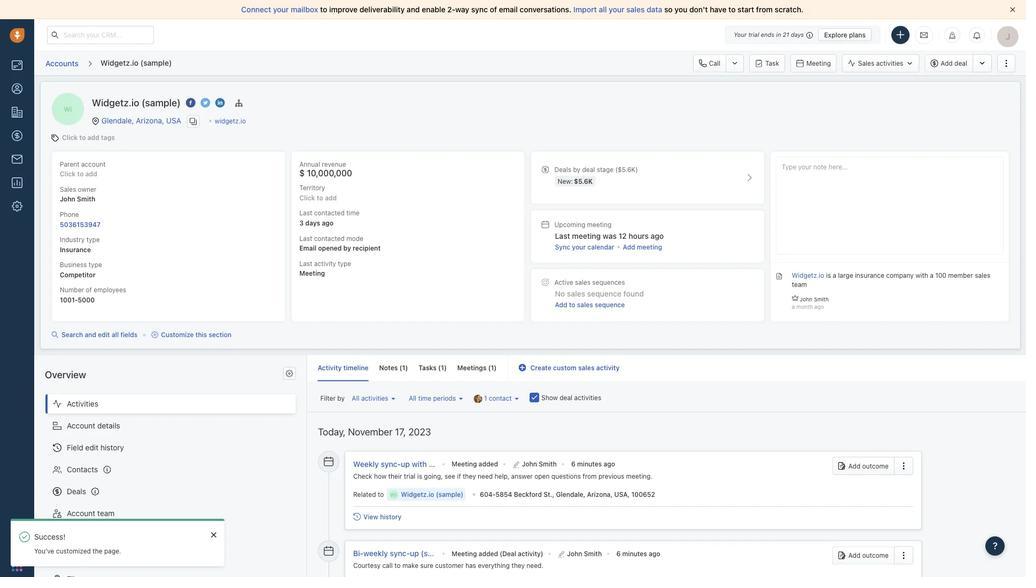 Task type: describe. For each thing, give the bounding box(es) containing it.
to right mailbox
[[320, 5, 328, 14]]

employees
[[94, 286, 126, 294]]

added inside bi-weekly sync-up (sample) meeting added (deal activity)
[[479, 550, 498, 558]]

activity inside last activity type meeting
[[314, 260, 336, 267]]

) for meetings ( 1 )
[[494, 364, 497, 372]]

way
[[456, 5, 470, 14]]

widgetz.io (sample) link
[[401, 490, 463, 499]]

meeting inside last activity type meeting
[[300, 270, 325, 277]]

calendar
[[588, 244, 615, 251]]

weekly
[[363, 549, 388, 558]]

1 inside button
[[484, 395, 487, 402]]

import
[[574, 5, 597, 14]]

widgetz.io link
[[793, 272, 825, 279]]

recent
[[67, 531, 91, 540]]

0 vertical spatial arizona,
[[136, 116, 164, 125]]

tags
[[101, 134, 115, 141]]

john right activity)
[[567, 550, 582, 558]]

2 horizontal spatial your
[[609, 5, 625, 14]]

to inside "territory click to add"
[[317, 194, 323, 202]]

of inside number of employees 1001-5000
[[86, 286, 92, 294]]

1 added from the top
[[479, 461, 498, 468]]

connect your mailbox link
[[241, 5, 320, 14]]

1 horizontal spatial arizona,
[[587, 491, 613, 498]]

large
[[839, 272, 854, 279]]

last for last contacted time 3 days ago
[[300, 210, 313, 217]]

0 vertical spatial widgetz.io (sample)
[[101, 58, 172, 67]]

import all your sales data link
[[574, 5, 665, 14]]

all for all activities
[[352, 395, 360, 402]]

number of employees 1001-5000
[[60, 286, 126, 304]]

add inside "territory click to add"
[[325, 194, 337, 202]]

0 vertical spatial add
[[88, 134, 99, 141]]

sequences
[[593, 279, 626, 286]]

sales left data
[[627, 5, 645, 14]]

meetings image
[[324, 546, 333, 556]]

send email image
[[921, 31, 929, 39]]

annual
[[300, 160, 320, 168]]

account for account details
[[67, 422, 95, 430]]

meeting for last
[[573, 232, 601, 240]]

1 vertical spatial is
[[417, 472, 422, 480]]

1 vertical spatial glendale,
[[556, 491, 586, 498]]

contacted for days
[[314, 210, 345, 217]]

sales down active sales sequences
[[578, 301, 594, 309]]

100
[[936, 272, 947, 279]]

conversations.
[[520, 5, 572, 14]]

bi-weekly sync-up (sample) meeting added (deal activity)
[[353, 549, 543, 558]]

phone 5036153947
[[60, 211, 101, 228]]

2 horizontal spatial john smith
[[801, 296, 829, 302]]

mng settings image
[[286, 370, 293, 377]]

they for weekly sync-up with widgetz (sample)
[[463, 472, 476, 480]]

meeting.
[[626, 472, 653, 480]]

1 for meetings ( 1 )
[[491, 364, 494, 372]]

competitor
[[60, 271, 96, 279]]

glendale, arizona, usa link
[[102, 116, 181, 125]]

if
[[457, 472, 461, 480]]

sales right 'active'
[[575, 279, 591, 286]]

1 vertical spatial sequence
[[595, 301, 625, 309]]

0 horizontal spatial and
[[85, 331, 96, 339]]

view history link
[[353, 513, 402, 521]]

search
[[62, 331, 83, 339]]

( for meetings
[[489, 364, 491, 372]]

0 vertical spatial glendale,
[[102, 116, 134, 125]]

add meeting link
[[623, 243, 663, 252]]

1 horizontal spatial wi button
[[388, 488, 399, 501]]

0 vertical spatial sequence
[[588, 290, 622, 298]]

last activity type meeting
[[300, 260, 352, 277]]

revenue
[[322, 160, 346, 168]]

bi-
[[353, 549, 363, 558]]

today,
[[318, 426, 346, 438]]

to right related on the bottom left of the page
[[378, 491, 384, 498]]

widgetz.io up a month ago
[[793, 272, 825, 279]]

1 vertical spatial widgetz.io (sample)
[[92, 97, 181, 109]]

0 horizontal spatial wi button
[[51, 93, 85, 126]]

sure
[[420, 562, 433, 570]]

number
[[60, 286, 84, 294]]

your trial ends in 21 days
[[734, 31, 805, 38]]

accounts link
[[45, 55, 79, 72]]

0 vertical spatial sync-
[[381, 460, 401, 469]]

last contacted mode email opened by recipient
[[300, 235, 381, 252]]

5036153947
[[60, 221, 101, 228]]

1 vertical spatial team
[[97, 509, 115, 518]]

add inside no sales sequence found add to sales sequence
[[555, 301, 568, 309]]

phone element
[[6, 532, 28, 553]]

1 vertical spatial sync-
[[390, 549, 410, 558]]

sync your calendar
[[555, 244, 615, 251]]

wi for wi
[[64, 105, 72, 113]]

close image
[[1011, 7, 1016, 12]]

answer
[[511, 472, 533, 480]]

november
[[348, 426, 393, 438]]

everything
[[478, 562, 510, 570]]

604-
[[480, 491, 496, 498]]

tasks ( 1 )
[[419, 364, 447, 372]]

explore plans link
[[819, 28, 872, 41]]

was
[[603, 232, 617, 240]]

create
[[531, 364, 552, 372]]

sales for sales owner john smith
[[60, 186, 76, 193]]

widgetz.io link
[[215, 117, 246, 125]]

1 vertical spatial edit
[[85, 444, 99, 452]]

by for filter
[[338, 395, 345, 402]]

(deal
[[500, 550, 516, 558]]

by for deals
[[574, 166, 581, 174]]

deal for add deal
[[955, 60, 968, 67]]

) for notes ( 1 )
[[406, 364, 408, 372]]

0 vertical spatial and
[[407, 5, 420, 14]]

1 horizontal spatial deal
[[583, 166, 595, 174]]

21
[[783, 31, 790, 38]]

0 vertical spatial of
[[490, 5, 497, 14]]

add outcome for weekly sync-up with widgetz (sample)
[[849, 462, 889, 470]]

wi widgetz.io (sample)
[[390, 491, 463, 498]]

annual revenue $ 10,000,000
[[300, 160, 352, 178]]

no
[[555, 290, 565, 298]]

minutes for bi-weekly sync-up (sample)
[[623, 550, 647, 558]]

filter by
[[321, 395, 345, 402]]

team inside is a large insurance company with a 100 member sales team
[[793, 281, 808, 289]]

today, november 17, 2023
[[318, 426, 431, 438]]

$
[[300, 168, 305, 178]]

customize
[[161, 331, 194, 339]]

type for industry type insurance
[[86, 236, 100, 244]]

contacts
[[67, 466, 98, 474]]

2-
[[448, 5, 456, 14]]

a month ago
[[793, 304, 825, 310]]

0 vertical spatial edit
[[98, 331, 110, 339]]

6 minutes ago for bi-weekly sync-up (sample)
[[617, 550, 661, 558]]

meetings image
[[324, 457, 333, 466]]

view
[[363, 513, 378, 521]]

type for business type competitor
[[89, 261, 102, 269]]

activity)
[[518, 550, 543, 558]]

Search your CRM... text field
[[47, 26, 154, 44]]

1 horizontal spatial activities
[[575, 394, 602, 402]]

your for calendar
[[572, 244, 586, 251]]

what's new image
[[949, 32, 957, 39]]

days inside last contacted time 3 days ago
[[306, 219, 320, 227]]

1 horizontal spatial days
[[792, 31, 805, 38]]

connect
[[241, 5, 271, 14]]

explore
[[825, 31, 848, 39]]

outcome for bi-weekly sync-up (sample)
[[863, 552, 889, 560]]

enable
[[422, 5, 446, 14]]

type inside last activity type meeting
[[338, 260, 352, 267]]

new:
[[558, 178, 573, 185]]

12
[[619, 232, 627, 240]]

time inside last contacted time 3 days ago
[[347, 210, 360, 217]]

email
[[300, 245, 317, 252]]

previous
[[599, 472, 625, 480]]

add outcome button for weekly sync-up with widgetz (sample)
[[833, 457, 894, 475]]

search and edit all fields
[[62, 331, 138, 339]]

details
[[97, 422, 120, 430]]

their
[[388, 472, 402, 480]]

show deal activities
[[542, 394, 602, 402]]

field edit history
[[67, 444, 124, 452]]

0 vertical spatial trial
[[749, 31, 760, 38]]

5854
[[496, 491, 512, 498]]

sales right no in the right bottom of the page
[[567, 290, 586, 298]]

sales owner john smith
[[60, 186, 96, 203]]

you
[[675, 5, 688, 14]]

new: $5.6k
[[558, 178, 593, 185]]

contact
[[489, 395, 512, 402]]

1 vertical spatial trial
[[404, 472, 415, 480]]

sales right "custom"
[[579, 364, 595, 372]]

all inside search and edit all fields link
[[112, 331, 119, 339]]

add inside parent account click to add
[[85, 170, 97, 178]]

6 for weekly sync-up with widgetz (sample)
[[571, 461, 576, 468]]

fields
[[121, 331, 138, 339]]

insurance
[[856, 272, 885, 279]]

add inside add meeting link
[[623, 244, 636, 251]]

activities for all activities
[[362, 395, 389, 402]]

sales for sales activities
[[859, 60, 875, 67]]

phone
[[60, 211, 79, 218]]



Task type: vqa. For each thing, say whether or not it's contained in the screenshot.


Task type: locate. For each thing, give the bounding box(es) containing it.
1 add outcome button from the top
[[833, 457, 894, 475]]

1 horizontal spatial your
[[572, 244, 586, 251]]

john smith
[[801, 296, 829, 302], [522, 461, 557, 468], [567, 550, 602, 558]]

0 vertical spatial activity
[[314, 260, 336, 267]]

100652
[[632, 491, 655, 498]]

type inside the business type competitor
[[89, 261, 102, 269]]

have
[[710, 5, 727, 14]]

1 horizontal spatial history
[[380, 513, 402, 521]]

account
[[67, 422, 95, 430], [67, 509, 95, 518], [67, 553, 95, 562]]

of up 5000
[[86, 286, 92, 294]]

deal up $5.6k
[[583, 166, 595, 174]]

meeting button
[[791, 54, 837, 72]]

beckford
[[514, 491, 542, 498]]

2 vertical spatial click
[[300, 194, 315, 202]]

2 outcome from the top
[[863, 552, 889, 560]]

0 horizontal spatial wi
[[64, 105, 72, 113]]

) right meetings
[[494, 364, 497, 372]]

6 for bi-weekly sync-up (sample)
[[617, 550, 621, 558]]

timeline
[[344, 364, 369, 372]]

activity down opened
[[314, 260, 336, 267]]

1 vertical spatial add
[[85, 170, 97, 178]]

twitter circled image
[[201, 97, 210, 109]]

1 vertical spatial contacted
[[314, 235, 345, 242]]

added up "everything"
[[479, 550, 498, 558]]

widgetz.io (sample) down search your crm... text box
[[101, 58, 172, 67]]

smith
[[77, 196, 95, 203], [815, 296, 829, 302], [539, 461, 557, 468], [584, 550, 602, 558]]

last for last contacted mode email opened by recipient
[[300, 235, 313, 242]]

to left tags
[[79, 134, 86, 141]]

your for mailbox
[[273, 5, 289, 14]]

courtesy call to make sure customer has everything they need.
[[353, 562, 544, 570]]

meeting
[[807, 60, 832, 67], [300, 270, 325, 277], [452, 461, 477, 468], [452, 550, 477, 558]]

wi for wi widgetz.io (sample)
[[390, 492, 397, 498]]

a left the month
[[793, 304, 796, 310]]

last inside last contacted mode email opened by recipient
[[300, 235, 313, 242]]

2 all from the left
[[409, 395, 417, 402]]

meeting inside button
[[807, 60, 832, 67]]

1 horizontal spatial with
[[916, 272, 929, 279]]

1 horizontal spatial from
[[757, 5, 773, 14]]

add
[[941, 60, 954, 67], [623, 244, 636, 251], [555, 301, 568, 309], [849, 462, 861, 470], [849, 552, 861, 560]]

and right search
[[85, 331, 96, 339]]

wi button down their at the left of page
[[388, 488, 399, 501]]

( for notes
[[400, 364, 402, 372]]

days right '3'
[[306, 219, 320, 227]]

0 vertical spatial sales
[[859, 60, 875, 67]]

meetings ( 1 )
[[458, 364, 497, 372]]

opened
[[318, 245, 342, 252]]

1 for notes ( 1 )
[[402, 364, 406, 372]]

last up email on the top
[[300, 235, 313, 242]]

2 ( from the left
[[439, 364, 441, 372]]

meeting down explore
[[807, 60, 832, 67]]

) right tasks
[[444, 364, 447, 372]]

active sales sequences
[[555, 279, 626, 286]]

0 vertical spatial add outcome button
[[833, 457, 894, 475]]

john inside sales owner john smith
[[60, 196, 75, 203]]

wi down their at the left of page
[[390, 492, 397, 498]]

1 add outcome from the top
[[849, 462, 889, 470]]

3 ( from the left
[[489, 364, 491, 372]]

add to sales sequence link
[[555, 301, 625, 311]]

1 contacted from the top
[[314, 210, 345, 217]]

6
[[571, 461, 576, 468], [617, 550, 621, 558]]

1 horizontal spatial wi
[[390, 492, 397, 498]]

all left the periods
[[409, 395, 417, 402]]

from right 'start'
[[757, 5, 773, 14]]

from
[[757, 5, 773, 14], [583, 472, 597, 480]]

glendale, down questions
[[556, 491, 586, 498]]

wi inside the wi widgetz.io (sample)
[[390, 492, 397, 498]]

from left previous
[[583, 472, 597, 480]]

0 horizontal spatial arizona,
[[136, 116, 164, 125]]

0 horizontal spatial (
[[400, 364, 402, 372]]

hours
[[629, 232, 649, 240]]

deal inside button
[[955, 60, 968, 67]]

to down 'active'
[[570, 301, 576, 309]]

0 horizontal spatial activities
[[362, 395, 389, 402]]

history right view
[[380, 513, 402, 521]]

trial
[[749, 31, 760, 38], [404, 472, 415, 480]]

they right if
[[463, 472, 476, 480]]

trial right your
[[749, 31, 760, 38]]

0 horizontal spatial 6
[[571, 461, 576, 468]]

0 vertical spatial time
[[347, 210, 360, 217]]

2 account from the top
[[67, 509, 95, 518]]

3 account from the top
[[67, 553, 95, 562]]

to down territory
[[317, 194, 323, 202]]

and left enable
[[407, 5, 420, 14]]

1 vertical spatial outcome
[[863, 552, 889, 560]]

filter
[[321, 395, 336, 402]]

improve
[[329, 5, 358, 14]]

widgetz.io (sample) up glendale, arizona, usa "link"
[[92, 97, 181, 109]]

last up '3'
[[300, 210, 313, 217]]

task button
[[750, 54, 786, 72]]

deal
[[955, 60, 968, 67], [583, 166, 595, 174], [560, 394, 573, 402]]

outcome for weekly sync-up with widgetz (sample)
[[863, 462, 889, 470]]

1 outcome from the top
[[863, 462, 889, 470]]

month
[[797, 304, 813, 310]]

page.
[[104, 548, 121, 555]]

add left tags
[[88, 134, 99, 141]]

a left 100
[[931, 272, 934, 279]]

up up their at the left of page
[[401, 460, 410, 469]]

all left fields
[[112, 331, 119, 339]]

contacted up opened
[[314, 235, 345, 242]]

added up need
[[479, 461, 498, 468]]

1 horizontal spatial all
[[599, 5, 607, 14]]

0 horizontal spatial glendale,
[[102, 116, 134, 125]]

1 account from the top
[[67, 422, 95, 430]]

1 vertical spatial account
[[67, 509, 95, 518]]

add inside the add deal button
[[941, 60, 954, 67]]

up up make
[[410, 549, 419, 558]]

sales
[[627, 5, 645, 14], [976, 272, 991, 279], [575, 279, 591, 286], [567, 290, 586, 298], [578, 301, 594, 309], [579, 364, 595, 372]]

task
[[766, 60, 780, 67]]

sales left owner
[[60, 186, 76, 193]]

plans
[[850, 31, 866, 39]]

0 vertical spatial minutes
[[577, 461, 602, 468]]

active
[[555, 279, 574, 286]]

2 contacted from the top
[[314, 235, 345, 242]]

1 horizontal spatial sales
[[859, 60, 875, 67]]

deals up 'new:'
[[555, 166, 572, 174]]

meetings
[[458, 364, 487, 372]]

account
[[81, 160, 106, 168]]

( right meetings
[[489, 364, 491, 372]]

sales right member
[[976, 272, 991, 279]]

6 minutes ago for weekly sync-up with widgetz (sample)
[[571, 461, 615, 468]]

0 horizontal spatial days
[[306, 219, 320, 227]]

phone image
[[12, 537, 22, 548]]

glendale, up tags
[[102, 116, 134, 125]]

deals by deal stage ($5.6k)
[[555, 166, 639, 174]]

0 horizontal spatial history
[[101, 444, 124, 452]]

all for all time periods
[[409, 395, 417, 402]]

1 right meetings
[[491, 364, 494, 372]]

last contacted time 3 days ago
[[300, 210, 360, 227]]

activities for sales activities
[[877, 60, 904, 67]]

0 vertical spatial 6 minutes ago
[[571, 461, 615, 468]]

with inside weekly sync-up with widgetz (sample) link
[[412, 460, 427, 469]]

account for account hierarchy
[[67, 553, 95, 562]]

help,
[[495, 472, 510, 480]]

connect your mailbox to improve deliverability and enable 2-way sync of email conversations. import all your sales data so you don't have to start from scratch.
[[241, 5, 804, 14]]

0 vertical spatial outcome
[[863, 462, 889, 470]]

meeting down hours
[[637, 244, 663, 251]]

0 vertical spatial meeting
[[588, 221, 612, 228]]

courtesy
[[353, 562, 381, 570]]

meeting up if
[[452, 461, 477, 468]]

deals for deals by deal stage ($5.6k)
[[555, 166, 572, 174]]

type
[[86, 236, 100, 244], [338, 260, 352, 267], [89, 261, 102, 269]]

john up the month
[[801, 296, 813, 302]]

account team
[[67, 509, 115, 518]]

0 horizontal spatial your
[[273, 5, 289, 14]]

time inside button
[[419, 395, 432, 402]]

0 vertical spatial added
[[479, 461, 498, 468]]

type down last contacted mode email opened by recipient
[[338, 260, 352, 267]]

sync- up their at the left of page
[[381, 460, 401, 469]]

to left 'start'
[[729, 5, 736, 14]]

0 horizontal spatial deal
[[560, 394, 573, 402]]

time up 'mode'
[[347, 210, 360, 217]]

activity timeline
[[318, 364, 369, 372]]

1 horizontal spatial activity
[[597, 364, 620, 372]]

3 ) from the left
[[494, 364, 497, 372]]

all right filter by at the bottom left
[[352, 395, 360, 402]]

territory
[[300, 184, 325, 192]]

added
[[479, 461, 498, 468], [479, 550, 498, 558]]

0 vertical spatial all
[[599, 5, 607, 14]]

all right import
[[599, 5, 607, 14]]

1 right notes on the left bottom of the page
[[402, 364, 406, 372]]

( for tasks
[[439, 364, 441, 372]]

meeting for upcoming
[[588, 221, 612, 228]]

2 vertical spatial meeting
[[637, 244, 663, 251]]

2 vertical spatial john smith
[[567, 550, 602, 558]]

2 horizontal spatial a
[[931, 272, 934, 279]]

related to
[[353, 491, 384, 498]]

trial right their at the left of page
[[404, 472, 415, 480]]

all activities link
[[349, 392, 398, 405]]

all inside button
[[409, 395, 417, 402]]

add outcome button for bi-weekly sync-up (sample)
[[833, 547, 894, 565]]

wi up click to add tags
[[64, 105, 72, 113]]

0 horizontal spatial john smith
[[522, 461, 557, 468]]

(sample) inside weekly sync-up with widgetz (sample) link
[[460, 460, 492, 469]]

add outcome button
[[833, 457, 894, 475], [833, 547, 894, 565]]

edit left fields
[[98, 331, 110, 339]]

0 horizontal spatial all
[[352, 395, 360, 402]]

stage
[[597, 166, 614, 174]]

1 horizontal spatial and
[[407, 5, 420, 14]]

your right import
[[609, 5, 625, 14]]

2 ) from the left
[[444, 364, 447, 372]]

1 horizontal spatial )
[[444, 364, 447, 372]]

email
[[499, 5, 518, 14]]

0 horizontal spatial a
[[793, 304, 796, 310]]

add outcome for bi-weekly sync-up (sample)
[[849, 552, 889, 560]]

activity right "custom"
[[597, 364, 620, 372]]

owner
[[78, 186, 96, 193]]

type down 5036153947
[[86, 236, 100, 244]]

0 vertical spatial up
[[401, 460, 410, 469]]

so
[[665, 5, 673, 14]]

1 vertical spatial by
[[344, 245, 351, 252]]

meeting down email on the top
[[300, 270, 325, 277]]

0 horizontal spatial they
[[463, 472, 476, 480]]

widgetz.io down 'going,'
[[401, 491, 434, 498]]

($5.6k)
[[616, 166, 639, 174]]

don't
[[690, 5, 708, 14]]

click inside parent account click to add
[[60, 170, 76, 178]]

0 vertical spatial wi button
[[51, 93, 85, 126]]

0 vertical spatial from
[[757, 5, 773, 14]]

1 vertical spatial deals
[[67, 487, 86, 496]]

last for last meeting was 12 hours ago
[[555, 232, 571, 240]]

last inside last contacted time 3 days ago
[[300, 210, 313, 217]]

deals for deals
[[67, 487, 86, 496]]

0 vertical spatial days
[[792, 31, 805, 38]]

related
[[353, 491, 376, 498]]

1 vertical spatial they
[[512, 562, 525, 570]]

john up phone
[[60, 196, 75, 203]]

click down territory
[[300, 194, 315, 202]]

1 ) from the left
[[406, 364, 408, 372]]

) for tasks ( 1 )
[[444, 364, 447, 372]]

account for account team
[[67, 509, 95, 518]]

1 horizontal spatial glendale,
[[556, 491, 586, 498]]

with up 'going,'
[[412, 460, 427, 469]]

sales down plans
[[859, 60, 875, 67]]

of right sync
[[490, 5, 497, 14]]

all
[[599, 5, 607, 14], [112, 331, 119, 339]]

0 horizontal spatial with
[[412, 460, 427, 469]]

0 horizontal spatial time
[[347, 210, 360, 217]]

widgetz.io down search your crm... text box
[[101, 58, 139, 67]]

) right notes on the left bottom of the page
[[406, 364, 408, 372]]

0 vertical spatial with
[[916, 272, 929, 279]]

last inside last activity type meeting
[[300, 260, 313, 267]]

close image
[[211, 532, 217, 538]]

click inside "territory click to add"
[[300, 194, 315, 202]]

linkedin circled image
[[215, 97, 225, 109]]

john smith for weekly sync-up with widgetz (sample)
[[522, 461, 557, 468]]

minutes for weekly sync-up with widgetz (sample)
[[577, 461, 602, 468]]

contacted down "territory click to add" on the left of page
[[314, 210, 345, 217]]

sequence
[[588, 290, 622, 298], [595, 301, 625, 309]]

to inside parent account click to add
[[77, 170, 84, 178]]

all activities
[[352, 395, 389, 402]]

contacted inside last contacted mode email opened by recipient
[[314, 235, 345, 242]]

overview
[[45, 369, 86, 381]]

by inside last contacted mode email opened by recipient
[[344, 245, 351, 252]]

click up parent
[[62, 134, 78, 141]]

0 vertical spatial add outcome
[[849, 462, 889, 470]]

click to add tags
[[62, 134, 115, 141]]

freshworks switcher image
[[12, 561, 22, 572]]

1 horizontal spatial is
[[827, 272, 832, 279]]

1 horizontal spatial deals
[[555, 166, 572, 174]]

recipient
[[353, 245, 381, 252]]

0 horizontal spatial activity
[[314, 260, 336, 267]]

1 horizontal spatial john smith
[[567, 550, 602, 558]]

2 added from the top
[[479, 550, 498, 558]]

history down details
[[101, 444, 124, 452]]

0 vertical spatial click
[[62, 134, 78, 141]]

2 vertical spatial account
[[67, 553, 95, 562]]

last up sync
[[555, 232, 571, 240]]

1 vertical spatial john smith
[[522, 461, 557, 468]]

john smith for bi-weekly sync-up (sample)
[[567, 550, 602, 558]]

business
[[60, 261, 87, 269]]

how
[[374, 472, 387, 480]]

0 horizontal spatial trial
[[404, 472, 415, 480]]

customize this section link
[[151, 330, 232, 340]]

0 horizontal spatial is
[[417, 472, 422, 480]]

last
[[300, 210, 313, 217], [555, 232, 571, 240], [300, 235, 313, 242], [300, 260, 313, 267]]

1 vertical spatial days
[[306, 219, 320, 227]]

conversations
[[93, 531, 141, 540]]

0 vertical spatial 6
[[571, 461, 576, 468]]

to down parent
[[77, 170, 84, 178]]

( right tasks
[[439, 364, 441, 372]]

2 horizontal spatial )
[[494, 364, 497, 372]]

(
[[400, 364, 402, 372], [439, 364, 441, 372], [489, 364, 491, 372]]

1 horizontal spatial a
[[833, 272, 837, 279]]

2 add outcome from the top
[[849, 552, 889, 560]]

1 right tasks
[[441, 364, 444, 372]]

usa
[[166, 116, 181, 125]]

account down the recent
[[67, 553, 95, 562]]

1 horizontal spatial time
[[419, 395, 432, 402]]

1 horizontal spatial trial
[[749, 31, 760, 38]]

is left large
[[827, 272, 832, 279]]

0 horizontal spatial sales
[[60, 186, 76, 193]]

upcoming
[[555, 221, 586, 228]]

meeting inside bi-weekly sync-up (sample) meeting added (deal activity)
[[452, 550, 477, 558]]

type inside the industry type insurance
[[86, 236, 100, 244]]

by up new: $5.6k
[[574, 166, 581, 174]]

( right notes on the left bottom of the page
[[400, 364, 402, 372]]

arizona, left usa
[[136, 116, 164, 125]]

bi-weekly sync-up (sample) link
[[353, 549, 452, 559]]

is down weekly sync-up with widgetz (sample) link
[[417, 472, 422, 480]]

2 add outcome button from the top
[[833, 547, 894, 565]]

is a large insurance company with a 100 member sales team
[[793, 272, 991, 289]]

notes
[[380, 364, 398, 372]]

0 horizontal spatial from
[[583, 472, 597, 480]]

1 vertical spatial 6 minutes ago
[[617, 550, 661, 558]]

meeting up last meeting was 12 hours ago
[[588, 221, 612, 228]]

they for bi-weekly sync-up (sample)
[[512, 562, 525, 570]]

with left 100
[[916, 272, 929, 279]]

sync
[[472, 5, 488, 14]]

1 horizontal spatial minutes
[[623, 550, 647, 558]]

your left mailbox
[[273, 5, 289, 14]]

1 for tasks ( 1 )
[[441, 364, 444, 372]]

1 vertical spatial click
[[60, 170, 76, 178]]

all time periods
[[409, 395, 456, 402]]

0 vertical spatial contacted
[[314, 210, 345, 217]]

ago inside last contacted time 3 days ago
[[322, 219, 334, 227]]

meeting for add
[[637, 244, 663, 251]]

customized
[[56, 548, 91, 555]]

2 vertical spatial by
[[338, 395, 345, 402]]

widgetz.io (sample)
[[101, 58, 172, 67], [92, 97, 181, 109]]

facebook circled image
[[186, 97, 196, 109]]

add meeting
[[623, 244, 663, 251]]

is inside is a large insurance company with a 100 member sales team
[[827, 272, 832, 279]]

last meeting was 12 hours ago
[[555, 232, 664, 240]]

you've customized the page.
[[34, 548, 121, 555]]

sales inside is a large insurance company with a 100 member sales team
[[976, 272, 991, 279]]

0 vertical spatial wi
[[64, 105, 72, 113]]

0 vertical spatial is
[[827, 272, 832, 279]]

weekly sync-up with widgetz (sample)
[[353, 460, 492, 469]]

add down account
[[85, 170, 97, 178]]

arizona, down previous
[[587, 491, 613, 498]]

smith inside sales owner john smith
[[77, 196, 95, 203]]

account down activities
[[67, 422, 95, 430]]

last for last activity type meeting
[[300, 260, 313, 267]]

recent conversations
[[67, 531, 141, 540]]

insurance
[[60, 246, 91, 253]]

they down (deal
[[512, 562, 525, 570]]

your right sync
[[572, 244, 586, 251]]

1 vertical spatial and
[[85, 331, 96, 339]]

1 ( from the left
[[400, 364, 402, 372]]

contacted for opened
[[314, 235, 345, 242]]

widgetz.io up glendale, arizona, usa "link"
[[92, 97, 139, 109]]

team down widgetz.io link on the right top of page
[[793, 281, 808, 289]]

1 vertical spatial up
[[410, 549, 419, 558]]

0 vertical spatial they
[[463, 472, 476, 480]]

2 horizontal spatial activities
[[877, 60, 904, 67]]

meeting up has
[[452, 550, 477, 558]]

days right 21
[[792, 31, 805, 38]]

1 vertical spatial add outcome
[[849, 552, 889, 560]]

type up competitor
[[89, 261, 102, 269]]

contacted inside last contacted time 3 days ago
[[314, 210, 345, 217]]

found
[[624, 290, 644, 298]]

team
[[793, 281, 808, 289], [97, 509, 115, 518]]

5036153947 link
[[60, 221, 101, 228]]

notes ( 1 )
[[380, 364, 408, 372]]

to right call
[[395, 562, 401, 570]]

deal for show deal activities
[[560, 394, 573, 402]]

1 all from the left
[[352, 395, 360, 402]]

your
[[734, 31, 747, 38]]

st.,
[[544, 491, 554, 498]]

with inside is a large insurance company with a 100 member sales team
[[916, 272, 929, 279]]

hierarchy
[[97, 553, 129, 562]]

sales inside sales owner john smith
[[60, 186, 76, 193]]

john up answer
[[522, 461, 537, 468]]

to inside no sales sequence found add to sales sequence
[[570, 301, 576, 309]]



